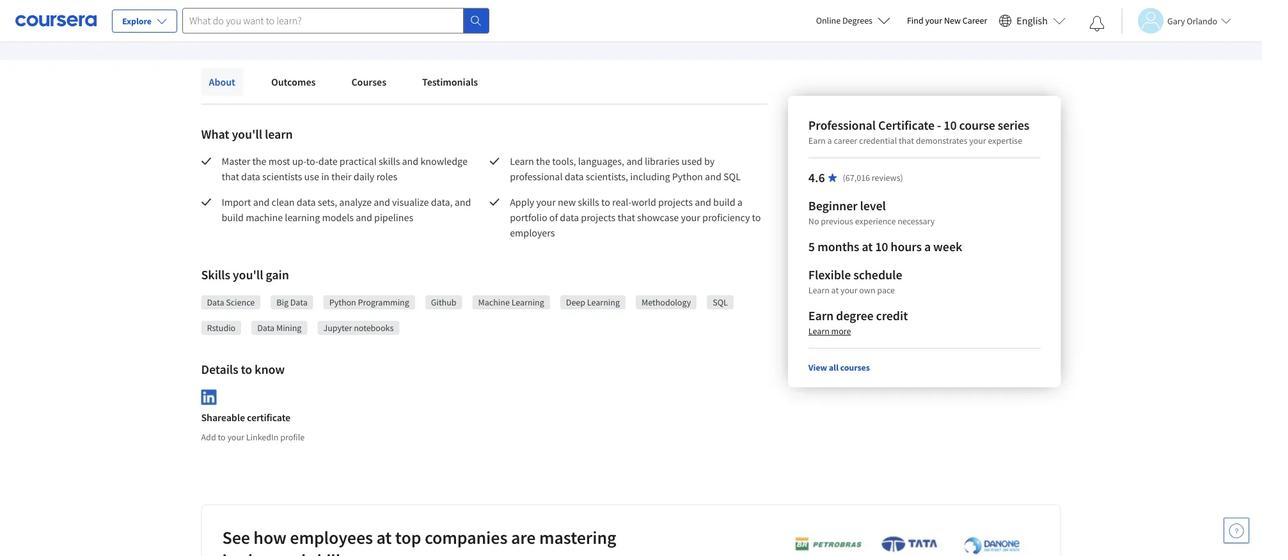 Task type: describe. For each thing, give the bounding box(es) containing it.
your right showcase
[[681, 211, 701, 224]]

learn inside flexible schedule learn at your own pace
[[809, 285, 830, 296]]

visualize
[[392, 196, 429, 209]]

python programming
[[329, 297, 409, 308]]

apply your new skills to real-world projects and build a portfolio of data projects that showcase your proficiency to employers
[[510, 196, 763, 239]]

testimonials
[[422, 76, 478, 88]]

skills inside apply your new skills to real-world projects and build a portfolio of data projects that showcase your proficiency to employers
[[578, 196, 599, 209]]

5 months at 10 hours a week
[[809, 239, 963, 255]]

your inside professional certificate - 10 course series earn a career credential that demonstrates your expertise
[[970, 135, 987, 147]]

skills you'll gain
[[201, 267, 289, 283]]

sql inside the learn the tools, languages, and libraries used by professional data scientists, including python and sql
[[724, 170, 741, 183]]

to right add
[[218, 432, 226, 443]]

online degrees button
[[806, 6, 901, 35]]

deep learning
[[566, 297, 620, 308]]

1 horizontal spatial projects
[[659, 196, 693, 209]]

what you'll learn
[[201, 126, 293, 142]]

gary orlando button
[[1122, 8, 1232, 34]]

experience
[[855, 216, 896, 227]]

at for flexible schedule learn at your own pace
[[832, 285, 839, 296]]

use
[[304, 170, 319, 183]]

no
[[809, 216, 819, 227]]

course
[[960, 117, 996, 133]]

sets,
[[318, 196, 337, 209]]

career
[[834, 135, 858, 147]]

details
[[201, 362, 238, 378]]

languages,
[[578, 155, 625, 168]]

week
[[934, 239, 963, 255]]

shareable
[[201, 412, 245, 425]]

to right proficiency at the top right of the page
[[752, 211, 761, 224]]

and inside master the most up-to-date practical skills and knowledge that data scientists use in their daily roles
[[402, 155, 419, 168]]

methodology
[[642, 297, 691, 308]]

and down by
[[705, 170, 722, 183]]

their
[[332, 170, 352, 183]]

know
[[255, 362, 285, 378]]

practical
[[340, 155, 377, 168]]

daily
[[354, 170, 375, 183]]

your up of
[[537, 196, 556, 209]]

demonstrates
[[916, 135, 968, 147]]

to left 'real-'
[[602, 196, 610, 209]]

gary
[[1168, 15, 1185, 27]]

build inside apply your new skills to real-world projects and build a portfolio of data projects that showcase your proficiency to employers
[[714, 196, 736, 209]]

you'll for what
[[232, 126, 262, 142]]

data inside apply your new skills to real-world projects and build a portfolio of data projects that showcase your proficiency to employers
[[560, 211, 579, 224]]

and up pipelines
[[374, 196, 390, 209]]

that for master
[[222, 170, 239, 183]]

reviews)
[[872, 172, 903, 184]]

about link
[[201, 68, 243, 96]]

are
[[511, 527, 536, 549]]

pipelines
[[374, 211, 413, 224]]

learning for deep learning
[[587, 297, 620, 308]]

enrolled
[[273, 15, 308, 28]]

scientists,
[[586, 170, 628, 183]]

expertise
[[988, 135, 1023, 147]]

coursera image
[[15, 10, 97, 31]]

at for see how employees at top companies are mastering in-demand skills
[[377, 527, 392, 549]]

10 for at
[[876, 239, 889, 255]]

top
[[395, 527, 421, 549]]

models
[[322, 211, 354, 224]]

demand
[[243, 550, 306, 557]]

data inside the learn the tools, languages, and libraries used by professional data scientists, including python and sql
[[565, 170, 584, 183]]

2 horizontal spatial data
[[290, 297, 308, 308]]

orlando
[[1187, 15, 1218, 27]]

credential
[[859, 135, 897, 147]]

master the most up-to-date practical skills and knowledge that data scientists use in their daily roles
[[222, 155, 470, 183]]

gain
[[266, 267, 289, 283]]

hours
[[891, 239, 922, 255]]

view all courses
[[809, 362, 870, 374]]

earn inside earn degree credit learn more
[[809, 308, 834, 324]]

courses
[[352, 76, 387, 88]]

own
[[860, 285, 876, 296]]

python inside the learn the tools, languages, and libraries used by professional data scientists, including python and sql
[[672, 170, 703, 183]]

master
[[222, 155, 250, 168]]

the for master
[[252, 155, 267, 168]]

clean
[[272, 196, 295, 209]]

schedule
[[854, 267, 903, 283]]

data,
[[431, 196, 453, 209]]

about
[[209, 76, 235, 88]]

outcomes
[[271, 76, 316, 88]]

more
[[832, 326, 851, 337]]

beginner level no previous experience necessary
[[809, 198, 935, 227]]

libraries
[[645, 155, 680, 168]]

skills inside see how employees at top companies are mastering in-demand skills
[[309, 550, 348, 557]]

new
[[944, 15, 961, 26]]

0 horizontal spatial python
[[329, 297, 356, 308]]

earn degree credit learn more
[[809, 308, 908, 337]]

see how employees at top companies are mastering in-demand skills
[[222, 527, 617, 557]]

coursera enterprise logos image
[[776, 536, 1032, 557]]

shareable certificate
[[201, 412, 291, 425]]

of
[[550, 211, 558, 224]]

portfolio
[[510, 211, 547, 224]]

professional
[[510, 170, 563, 183]]

credit
[[876, 308, 908, 324]]

5
[[809, 239, 815, 255]]

profile
[[280, 432, 305, 443]]

tools,
[[552, 155, 576, 168]]

find
[[907, 15, 924, 26]]

knowledge
[[421, 155, 468, 168]]

machine
[[478, 297, 510, 308]]

companies
[[425, 527, 508, 549]]

(67,016 reviews)
[[843, 172, 903, 184]]

1 vertical spatial projects
[[581, 211, 616, 224]]

that inside apply your new skills to real-world projects and build a portfolio of data projects that showcase your proficiency to employers
[[618, 211, 635, 224]]

proficiency
[[703, 211, 750, 224]]



Task type: vqa. For each thing, say whether or not it's contained in the screenshot.
"that" in Master the most up-to-date practical skills and knowledge that data scientists use in their daily roles
yes



Task type: locate. For each thing, give the bounding box(es) containing it.
10 inside professional certificate - 10 course series earn a career credential that demonstrates your expertise
[[944, 117, 957, 133]]

2 vertical spatial at
[[377, 527, 392, 549]]

0 horizontal spatial at
[[377, 527, 392, 549]]

1 vertical spatial you'll
[[233, 267, 263, 283]]

view all courses link
[[809, 362, 870, 374]]

a
[[828, 135, 832, 147], [738, 196, 743, 209], [925, 239, 931, 255]]

2 the from the left
[[536, 155, 550, 168]]

deep
[[566, 297, 586, 308]]

0 vertical spatial a
[[828, 135, 832, 147]]

245,410 already enrolled
[[201, 15, 308, 28]]

at down flexible
[[832, 285, 839, 296]]

10 for -
[[944, 117, 957, 133]]

and up proficiency at the top right of the page
[[695, 196, 712, 209]]

at inside see how employees at top companies are mastering in-demand skills
[[377, 527, 392, 549]]

you'll
[[232, 126, 262, 142], [233, 267, 263, 283]]

1 vertical spatial that
[[222, 170, 239, 183]]

apply
[[510, 196, 534, 209]]

0 vertical spatial projects
[[659, 196, 693, 209]]

build inside import and clean data sets, analyze and visualize data, and build machine learning models and pipelines
[[222, 211, 244, 224]]

your down shareable certificate
[[227, 432, 244, 443]]

1 vertical spatial earn
[[809, 308, 834, 324]]

skills
[[379, 155, 400, 168], [578, 196, 599, 209], [309, 550, 348, 557]]

0 vertical spatial you'll
[[232, 126, 262, 142]]

skills down "employees" on the bottom left
[[309, 550, 348, 557]]

notebooks
[[354, 323, 394, 334]]

jupyter
[[323, 323, 352, 334]]

1 earn from the top
[[809, 135, 826, 147]]

that for professional
[[899, 135, 914, 147]]

learn
[[510, 155, 534, 168], [809, 285, 830, 296], [809, 326, 830, 337]]

0 vertical spatial earn
[[809, 135, 826, 147]]

1 vertical spatial build
[[222, 211, 244, 224]]

1 vertical spatial python
[[329, 297, 356, 308]]

projects
[[659, 196, 693, 209], [581, 211, 616, 224]]

0 vertical spatial build
[[714, 196, 736, 209]]

learning
[[285, 211, 320, 224]]

10 left hours
[[876, 239, 889, 255]]

a inside professional certificate - 10 course series earn a career credential that demonstrates your expertise
[[828, 135, 832, 147]]

most
[[269, 155, 290, 168]]

0 vertical spatial sql
[[724, 170, 741, 183]]

2 horizontal spatial that
[[899, 135, 914, 147]]

0 horizontal spatial learning
[[512, 297, 544, 308]]

rstudio
[[207, 323, 236, 334]]

1 horizontal spatial skills
[[379, 155, 400, 168]]

2 horizontal spatial a
[[925, 239, 931, 255]]

data
[[207, 297, 224, 308], [290, 297, 308, 308], [257, 323, 275, 334]]

to left the know
[[241, 362, 252, 378]]

view
[[809, 362, 828, 374]]

1 horizontal spatial build
[[714, 196, 736, 209]]

python up jupyter
[[329, 297, 356, 308]]

a up proficiency at the top right of the page
[[738, 196, 743, 209]]

help center image
[[1229, 523, 1245, 539]]

data right big
[[290, 297, 308, 308]]

earn inside professional certificate - 10 course series earn a career credential that demonstrates your expertise
[[809, 135, 826, 147]]

find your new career
[[907, 15, 988, 26]]

1 horizontal spatial that
[[618, 211, 635, 224]]

the up professional
[[536, 155, 550, 168]]

and up machine
[[253, 196, 270, 209]]

flexible
[[809, 267, 851, 283]]

data left mining
[[257, 323, 275, 334]]

0 horizontal spatial data
[[207, 297, 224, 308]]

1 horizontal spatial a
[[828, 135, 832, 147]]

including
[[630, 170, 670, 183]]

build down import
[[222, 211, 244, 224]]

2 horizontal spatial at
[[862, 239, 873, 255]]

that down master
[[222, 170, 239, 183]]

import and clean data sets, analyze and visualize data, and build machine learning models and pipelines
[[222, 196, 473, 224]]

professional certificate - 10 course series earn a career credential that demonstrates your expertise
[[809, 117, 1030, 147]]

a left the career
[[828, 135, 832, 147]]

new
[[558, 196, 576, 209]]

data down master
[[241, 170, 260, 183]]

skills up roles
[[379, 155, 400, 168]]

english button
[[994, 0, 1071, 42]]

employers
[[510, 227, 555, 239]]

2 earn from the top
[[809, 308, 834, 324]]

1 vertical spatial a
[[738, 196, 743, 209]]

skills inside master the most up-to-date practical skills and knowledge that data scientists use in their daily roles
[[379, 155, 400, 168]]

learning right deep
[[587, 297, 620, 308]]

earn up learn more link
[[809, 308, 834, 324]]

your left "own" at the right
[[841, 285, 858, 296]]

build
[[714, 196, 736, 209], [222, 211, 244, 224]]

import
[[222, 196, 251, 209]]

learn
[[265, 126, 293, 142]]

data down tools,
[[565, 170, 584, 183]]

0 vertical spatial that
[[899, 135, 914, 147]]

data inside import and clean data sets, analyze and visualize data, and build machine learning models and pipelines
[[297, 196, 316, 209]]

data for data mining
[[257, 323, 275, 334]]

the
[[252, 155, 267, 168], [536, 155, 550, 168]]

245,410
[[201, 15, 237, 28]]

1 horizontal spatial data
[[257, 323, 275, 334]]

data up learning
[[297, 196, 316, 209]]

learn inside the learn the tools, languages, and libraries used by professional data scientists, including python and sql
[[510, 155, 534, 168]]

2 vertical spatial a
[[925, 239, 931, 255]]

by
[[705, 155, 715, 168]]

2 vertical spatial that
[[618, 211, 635, 224]]

career
[[963, 15, 988, 26]]

data down new
[[560, 211, 579, 224]]

What do you want to learn? text field
[[182, 8, 464, 34]]

courses link
[[344, 68, 394, 96]]

level
[[860, 198, 886, 214]]

add to your linkedin profile
[[201, 432, 305, 443]]

and right data,
[[455, 196, 471, 209]]

learn the tools, languages, and libraries used by professional data scientists, including python and sql
[[510, 155, 741, 183]]

date
[[319, 155, 338, 168]]

learn inside earn degree credit learn more
[[809, 326, 830, 337]]

4.6
[[809, 170, 825, 186]]

None search field
[[182, 8, 490, 34]]

real-
[[612, 196, 632, 209]]

you'll for skills
[[233, 267, 263, 283]]

at inside flexible schedule learn at your own pace
[[832, 285, 839, 296]]

up-
[[292, 155, 306, 168]]

sql right methodology
[[713, 297, 728, 308]]

1 vertical spatial sql
[[713, 297, 728, 308]]

data inside master the most up-to-date practical skills and knowledge that data scientists use in their daily roles
[[241, 170, 260, 183]]

1 vertical spatial skills
[[578, 196, 599, 209]]

and left knowledge
[[402, 155, 419, 168]]

you'll up master
[[232, 126, 262, 142]]

your inside flexible schedule learn at your own pace
[[841, 285, 858, 296]]

and up including
[[627, 155, 643, 168]]

learning for machine learning
[[512, 297, 544, 308]]

months
[[818, 239, 860, 255]]

explore
[[122, 15, 152, 27]]

learn left more
[[809, 326, 830, 337]]

earn left the career
[[809, 135, 826, 147]]

you'll up the science
[[233, 267, 263, 283]]

details to know
[[201, 362, 285, 378]]

at left "top"
[[377, 527, 392, 549]]

and down analyze
[[356, 211, 372, 224]]

that down 'real-'
[[618, 211, 635, 224]]

build up proficiency at the top right of the page
[[714, 196, 736, 209]]

employees
[[290, 527, 373, 549]]

used
[[682, 155, 702, 168]]

jupyter notebooks
[[323, 323, 394, 334]]

1 horizontal spatial learning
[[587, 297, 620, 308]]

roles
[[377, 170, 398, 183]]

learning right machine
[[512, 297, 544, 308]]

machine learning
[[478, 297, 544, 308]]

and inside apply your new skills to real-world projects and build a portfolio of data projects that showcase your proficiency to employers
[[695, 196, 712, 209]]

your down course
[[970, 135, 987, 147]]

projects down 'real-'
[[581, 211, 616, 224]]

see
[[222, 527, 250, 549]]

analyze
[[339, 196, 372, 209]]

series
[[998, 117, 1030, 133]]

0 horizontal spatial a
[[738, 196, 743, 209]]

your right find
[[926, 15, 943, 26]]

skills right new
[[578, 196, 599, 209]]

learn down flexible
[[809, 285, 830, 296]]

0 vertical spatial at
[[862, 239, 873, 255]]

at down experience
[[862, 239, 873, 255]]

the inside master the most up-to-date practical skills and knowledge that data scientists use in their daily roles
[[252, 155, 267, 168]]

data left the science
[[207, 297, 224, 308]]

the left most
[[252, 155, 267, 168]]

skills
[[201, 267, 230, 283]]

10 right -
[[944, 117, 957, 133]]

1 horizontal spatial python
[[672, 170, 703, 183]]

big
[[277, 297, 289, 308]]

python down used on the top
[[672, 170, 703, 183]]

the inside the learn the tools, languages, and libraries used by professional data scientists, including python and sql
[[536, 155, 550, 168]]

the for learn
[[536, 155, 550, 168]]

0 horizontal spatial 10
[[876, 239, 889, 255]]

2 vertical spatial skills
[[309, 550, 348, 557]]

0 horizontal spatial that
[[222, 170, 239, 183]]

2 learning from the left
[[587, 297, 620, 308]]

scientists
[[262, 170, 302, 183]]

2 vertical spatial learn
[[809, 326, 830, 337]]

1 horizontal spatial the
[[536, 155, 550, 168]]

beginner
[[809, 198, 858, 214]]

mining
[[276, 323, 302, 334]]

learn up professional
[[510, 155, 534, 168]]

at
[[862, 239, 873, 255], [832, 285, 839, 296], [377, 527, 392, 549]]

mastering
[[539, 527, 617, 549]]

10
[[944, 117, 957, 133], [876, 239, 889, 255]]

1 vertical spatial 10
[[876, 239, 889, 255]]

projects up showcase
[[659, 196, 693, 209]]

that inside professional certificate - 10 course series earn a career credential that demonstrates your expertise
[[899, 135, 914, 147]]

earn
[[809, 135, 826, 147], [809, 308, 834, 324]]

programming
[[358, 297, 409, 308]]

necessary
[[898, 216, 935, 227]]

english
[[1017, 14, 1048, 27]]

degrees
[[843, 15, 873, 26]]

a left week
[[925, 239, 931, 255]]

data
[[241, 170, 260, 183], [565, 170, 584, 183], [297, 196, 316, 209], [560, 211, 579, 224]]

find your new career link
[[901, 13, 994, 29]]

outcomes link
[[264, 68, 323, 96]]

all
[[829, 362, 839, 374]]

1 the from the left
[[252, 155, 267, 168]]

2 horizontal spatial skills
[[578, 196, 599, 209]]

0 horizontal spatial projects
[[581, 211, 616, 224]]

data for data science
[[207, 297, 224, 308]]

linkedin
[[246, 432, 279, 443]]

0 horizontal spatial skills
[[309, 550, 348, 557]]

0 horizontal spatial the
[[252, 155, 267, 168]]

1 horizontal spatial 10
[[944, 117, 957, 133]]

that down certificate
[[899, 135, 914, 147]]

learn more link
[[809, 326, 851, 337]]

0 vertical spatial skills
[[379, 155, 400, 168]]

sql up proficiency at the top right of the page
[[724, 170, 741, 183]]

0 vertical spatial python
[[672, 170, 703, 183]]

that
[[899, 135, 914, 147], [222, 170, 239, 183], [618, 211, 635, 224]]

science
[[226, 297, 255, 308]]

that inside master the most up-to-date practical skills and knowledge that data scientists use in their daily roles
[[222, 170, 239, 183]]

1 horizontal spatial at
[[832, 285, 839, 296]]

0 vertical spatial 10
[[944, 117, 957, 133]]

0 horizontal spatial build
[[222, 211, 244, 224]]

1 vertical spatial at
[[832, 285, 839, 296]]

1 vertical spatial learn
[[809, 285, 830, 296]]

0 vertical spatial learn
[[510, 155, 534, 168]]

a inside apply your new skills to real-world projects and build a portfolio of data projects that showcase your proficiency to employers
[[738, 196, 743, 209]]

1 learning from the left
[[512, 297, 544, 308]]

github
[[431, 297, 457, 308]]

show notifications image
[[1090, 16, 1105, 31]]



